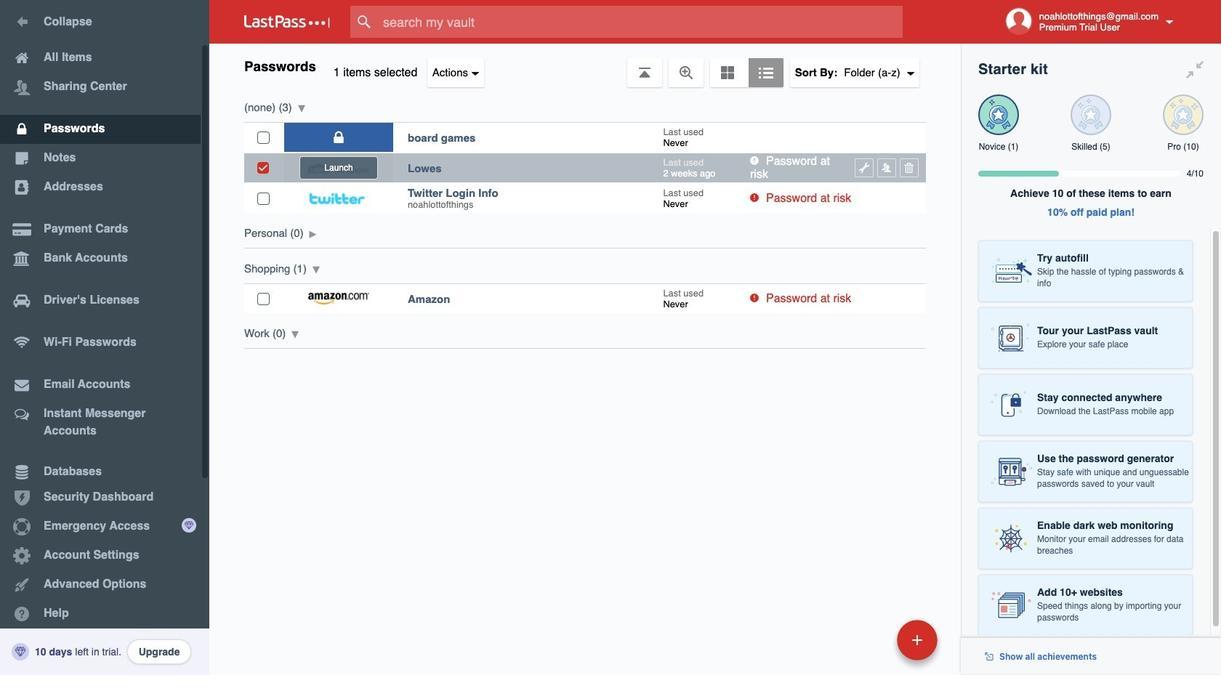 Task type: vqa. For each thing, say whether or not it's contained in the screenshot.
'NEW ITEM' icon
no



Task type: locate. For each thing, give the bounding box(es) containing it.
search my vault text field
[[351, 6, 932, 38]]

vault options navigation
[[209, 44, 961, 87]]

main navigation navigation
[[0, 0, 209, 676]]

lastpass image
[[244, 15, 330, 28]]



Task type: describe. For each thing, give the bounding box(es) containing it.
new item element
[[797, 620, 943, 661]]

new item navigation
[[797, 616, 947, 676]]

Search search field
[[351, 6, 932, 38]]



